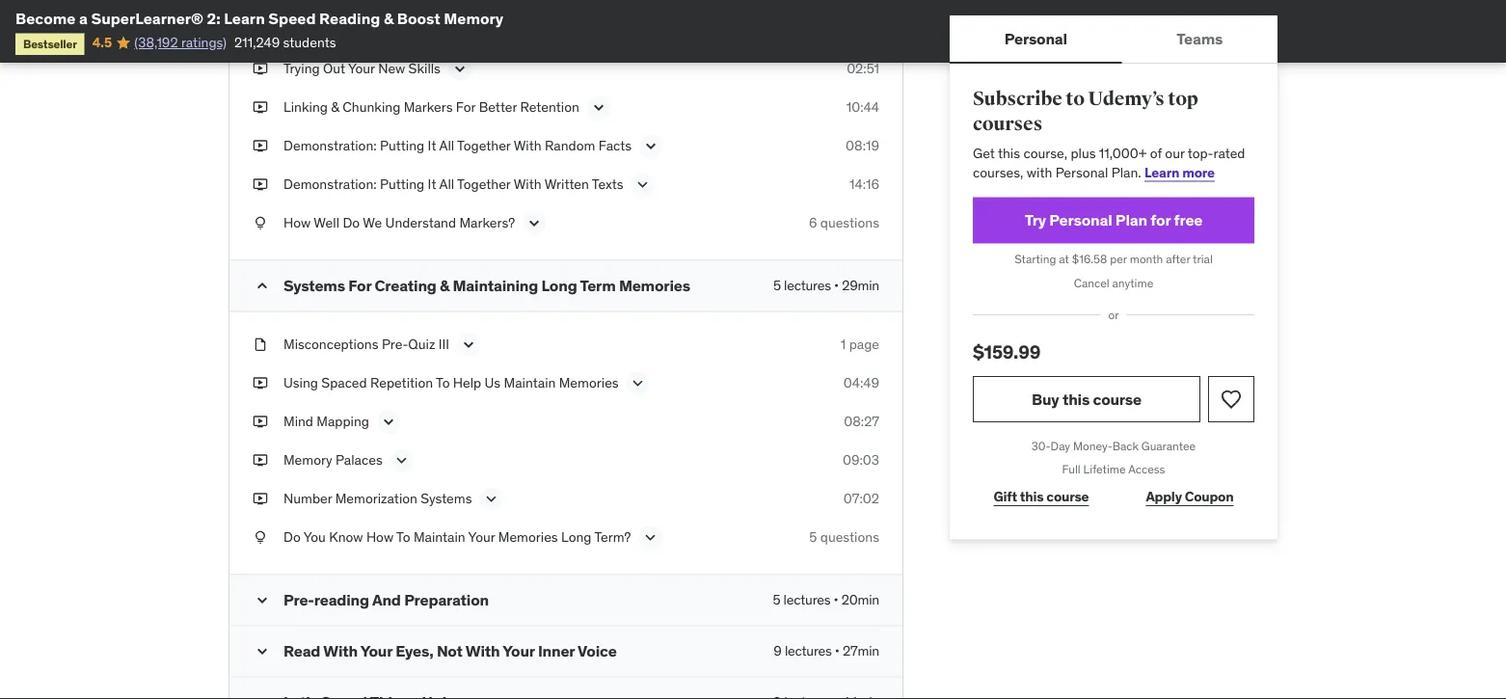 Task type: vqa. For each thing, say whether or not it's contained in the screenshot.
courses
yes



Task type: locate. For each thing, give the bounding box(es) containing it.
1 together from the top
[[457, 137, 511, 154]]

well
[[314, 214, 339, 232]]

boost
[[397, 8, 440, 28]]

0 vertical spatial together
[[457, 137, 511, 154]]

show lecture description image right markers?
[[525, 214, 544, 233]]

show lecture description image right iii
[[459, 335, 478, 354]]

xsmall image left well
[[253, 214, 268, 233]]

1 vertical spatial for
[[348, 275, 371, 295]]

maintain up preparation on the left bottom
[[414, 529, 465, 546]]

gift this course
[[994, 488, 1089, 505]]

xsmall image
[[253, 59, 268, 78], [253, 98, 268, 117], [253, 214, 268, 233], [253, 335, 268, 354], [253, 412, 268, 431], [253, 489, 268, 508], [253, 528, 268, 547]]

subscribe
[[973, 87, 1062, 111]]

29min
[[842, 277, 879, 294]]

1 vertical spatial learn
[[1145, 163, 1179, 181]]

bestseller
[[23, 36, 77, 51]]

1 vertical spatial it
[[428, 176, 436, 193]]

2 vertical spatial memories
[[498, 529, 558, 546]]

xsmall image for trying
[[253, 59, 268, 78]]

1 putting from the top
[[380, 137, 424, 154]]

2 vertical spatial •
[[835, 642, 840, 660]]

xsmall image for do
[[253, 528, 268, 547]]

1 xsmall image from the top
[[253, 59, 268, 78]]

for left better
[[456, 98, 476, 116]]

this for get
[[998, 144, 1020, 162]]

1 vertical spatial pre-
[[283, 590, 314, 610]]

creating
[[375, 275, 437, 295]]

0 vertical spatial small image
[[253, 591, 272, 610]]

markers up skills
[[395, 21, 444, 39]]

0 vertical spatial for
[[456, 98, 476, 116]]

do left we
[[343, 214, 360, 232]]

5 left 29min
[[773, 277, 781, 294]]

5 up 9
[[773, 591, 780, 609]]

try personal plan for free link
[[973, 197, 1254, 243]]

1 vertical spatial maintain
[[414, 529, 465, 546]]

it up understand
[[428, 176, 436, 193]]

1 xsmall image from the top
[[253, 21, 268, 40]]

1 vertical spatial markers
[[404, 98, 453, 116]]

it
[[428, 137, 436, 154], [428, 176, 436, 193]]

show lecture description image right "facts" at the top left of page
[[641, 137, 661, 156]]

4.5
[[92, 34, 112, 51]]

memory right boost
[[444, 8, 504, 28]]

plan.
[[1111, 163, 1141, 181]]

small image
[[253, 276, 272, 296], [253, 642, 272, 661]]

1 horizontal spatial course
[[1093, 389, 1142, 409]]

(38,192 ratings)
[[134, 34, 227, 51]]

9 lectures • 27min
[[774, 642, 879, 660]]

1 horizontal spatial learn
[[1145, 163, 1179, 181]]

how
[[283, 214, 311, 232], [366, 529, 394, 546]]

maintaining
[[453, 275, 538, 295]]

putting for demonstration: putting it all together with written texts
[[380, 176, 424, 193]]

0 horizontal spatial maintain
[[414, 529, 465, 546]]

show lecture description image for do you know how to maintain your memories long term?
[[641, 528, 660, 547]]

• for inner
[[835, 642, 840, 660]]

5 xsmall image from the top
[[253, 412, 268, 431]]

• left the 20min at the bottom right of page
[[834, 591, 838, 609]]

• left 27min at the right of page
[[835, 642, 840, 660]]

memories
[[619, 275, 690, 295], [559, 374, 619, 392], [498, 529, 558, 546]]

2 demonstration: from the top
[[283, 176, 377, 193]]

show lecture description image up "facts" at the top left of page
[[589, 98, 608, 117]]

course up 'back'
[[1093, 389, 1142, 409]]

xsmall image left number
[[253, 489, 268, 508]]

1 questions from the top
[[820, 214, 879, 232]]

1 demonstration: from the top
[[283, 137, 377, 154]]

mind
[[283, 413, 313, 430]]

putting for demonstration: putting it all together with random facts
[[380, 137, 424, 154]]

your right out at the top left
[[348, 60, 375, 77]]

personal up subscribe
[[1004, 28, 1067, 48]]

0 vertical spatial how
[[283, 214, 311, 232]]

show lecture description image for demonstration: putting it all together with random facts
[[641, 137, 661, 156]]

memories right term at the left top
[[619, 275, 690, 295]]

maintain right "us"
[[504, 374, 556, 392]]

0 horizontal spatial course
[[1047, 488, 1089, 505]]

pre- up 'repetition'
[[382, 336, 408, 353]]

all for random
[[439, 137, 454, 154]]

5 xsmall image from the top
[[253, 451, 268, 470]]

apply
[[1146, 488, 1182, 505]]

long left term?
[[561, 529, 592, 546]]

do
[[343, 214, 360, 232], [283, 529, 301, 546]]

1 it from the top
[[428, 137, 436, 154]]

demonstration: putting it all together with written texts
[[283, 176, 623, 193]]

markers
[[395, 21, 444, 39], [404, 98, 453, 116]]

5 lectures • 20min
[[773, 591, 879, 609]]

personal down plus
[[1056, 163, 1108, 181]]

lectures
[[784, 277, 831, 294], [784, 591, 831, 609], [785, 642, 832, 660]]

linking
[[283, 98, 328, 116]]

memory up number
[[283, 451, 332, 469]]

questions down 07:02
[[820, 529, 879, 546]]

9
[[774, 642, 782, 660]]

with right not
[[466, 641, 500, 661]]

with
[[514, 137, 542, 154], [514, 176, 542, 193], [323, 641, 358, 661], [466, 641, 500, 661]]

1 vertical spatial how
[[366, 529, 394, 546]]

5 for systems for creating & maintaining long term memories
[[773, 277, 781, 294]]

2 questions from the top
[[820, 529, 879, 546]]

course for gift this course
[[1047, 488, 1089, 505]]

0 vertical spatial to
[[436, 374, 450, 392]]

demonstration: up well
[[283, 176, 377, 193]]

reading
[[314, 590, 369, 610]]

1 vertical spatial lectures
[[784, 591, 831, 609]]

putting down linking & chunking markers for better retention
[[380, 137, 424, 154]]

mapping
[[317, 413, 369, 430]]

demonstration: down linking
[[283, 137, 377, 154]]

with left written
[[514, 176, 542, 193]]

0 vertical spatial systems
[[283, 275, 345, 295]]

teams button
[[1122, 15, 1278, 62]]

skills
[[408, 60, 441, 77]]

show lecture description image down 'repetition'
[[379, 412, 398, 432]]

show lecture description image for trying out your new skills
[[450, 59, 470, 79]]

2 xsmall image from the top
[[253, 137, 268, 155]]

1 vertical spatial questions
[[820, 529, 879, 546]]

coupon
[[1185, 488, 1234, 505]]

markers?
[[459, 214, 515, 232]]

all up demonstration: putting it all together with written texts
[[439, 137, 454, 154]]

putting up how well do we understand markers?
[[380, 176, 424, 193]]

courses,
[[973, 163, 1023, 181]]

at
[[1059, 252, 1069, 267]]

systems up do you know how to maintain your memories long term? at the bottom of page
[[421, 490, 472, 507]]

all
[[439, 137, 454, 154], [439, 176, 454, 193]]

lectures left the 20min at the bottom right of page
[[784, 591, 831, 609]]

2 all from the top
[[439, 176, 454, 193]]

show lecture description image for memory palaces
[[392, 451, 411, 470]]

to down number memorization systems
[[396, 529, 410, 546]]

0 vertical spatial it
[[428, 137, 436, 154]]

all for written
[[439, 176, 454, 193]]

show lecture description image
[[589, 98, 608, 117], [641, 137, 661, 156], [525, 214, 544, 233], [459, 335, 478, 354], [379, 412, 398, 432]]

texts
[[592, 176, 623, 193]]

show lecture description image
[[450, 59, 470, 79], [633, 175, 652, 194], [628, 374, 648, 393], [392, 451, 411, 470], [482, 489, 501, 509], [641, 528, 660, 547]]

course for buy this course
[[1093, 389, 1142, 409]]

all down demonstration: putting it all together with random facts
[[439, 176, 454, 193]]

1 horizontal spatial maintain
[[504, 374, 556, 392]]

trial
[[1193, 252, 1213, 267]]

course inside button
[[1093, 389, 1142, 409]]

learn down of
[[1145, 163, 1179, 181]]

teams
[[1177, 28, 1223, 48]]

0 vertical spatial questions
[[820, 214, 879, 232]]

together for random
[[457, 137, 511, 154]]

this inside button
[[1062, 389, 1090, 409]]

to left help
[[436, 374, 450, 392]]

memories right "us"
[[559, 374, 619, 392]]

2 small image from the top
[[253, 693, 272, 699]]

linking & chunking markers for better retention
[[283, 98, 579, 116]]

14:16
[[849, 176, 879, 193]]

lifetime
[[1083, 462, 1126, 477]]

7 xsmall image from the top
[[253, 528, 268, 547]]

2 putting from the top
[[380, 176, 424, 193]]

0 vertical spatial course
[[1093, 389, 1142, 409]]

1 vertical spatial to
[[396, 529, 410, 546]]

systems for creating & maintaining long term memories
[[283, 275, 690, 295]]

small image
[[253, 591, 272, 610], [253, 693, 272, 699]]

07:02
[[844, 490, 879, 507]]

1 vertical spatial small image
[[253, 642, 272, 661]]

1 horizontal spatial to
[[436, 374, 450, 392]]

1 vertical spatial putting
[[380, 176, 424, 193]]

& right creating at left
[[440, 275, 450, 295]]

0 vertical spatial all
[[439, 137, 454, 154]]

number memorization systems
[[283, 490, 472, 507]]

xsmall image left 'you'
[[253, 528, 268, 547]]

2 vertical spatial lectures
[[785, 642, 832, 660]]

markers down skills
[[404, 98, 453, 116]]

after
[[1166, 252, 1190, 267]]

211,249
[[234, 34, 280, 51]]

cancel
[[1074, 276, 1109, 291]]

pre- up read
[[283, 590, 314, 610]]

0 horizontal spatial do
[[283, 529, 301, 546]]

lectures right 9
[[785, 642, 832, 660]]

0 vertical spatial demonstration:
[[283, 137, 377, 154]]

personal up $16.58
[[1049, 210, 1112, 230]]

do left 'you'
[[283, 529, 301, 546]]

2 vertical spatial personal
[[1049, 210, 1112, 230]]

this right 'gift' at bottom
[[1020, 488, 1044, 505]]

0 vertical spatial do
[[343, 214, 360, 232]]

new
[[378, 60, 405, 77]]

repetition
[[370, 374, 433, 392]]

back
[[1112, 438, 1139, 453]]

xsmall image for number
[[253, 489, 268, 508]]

xsmall image for misconceptions
[[253, 335, 268, 354]]

personal inside get this course, plus 11,000+ of our top-rated courses, with personal plan.
[[1056, 163, 1108, 181]]

1 horizontal spatial how
[[366, 529, 394, 546]]

1 vertical spatial course
[[1047, 488, 1089, 505]]

show lecture description image for misconceptions pre-quiz iii
[[459, 335, 478, 354]]

ratings)
[[181, 34, 227, 51]]

together up markers?
[[457, 176, 511, 193]]

0 vertical spatial lectures
[[784, 277, 831, 294]]

1 vertical spatial demonstration:
[[283, 176, 377, 193]]

2 vertical spatial this
[[1020, 488, 1044, 505]]

with left random
[[514, 137, 542, 154]]

apply coupon
[[1146, 488, 1234, 505]]

4 xsmall image from the top
[[253, 374, 268, 393]]

5 up '5 lectures • 20min'
[[809, 529, 817, 546]]

0 horizontal spatial learn
[[224, 8, 265, 28]]

0 horizontal spatial to
[[396, 529, 410, 546]]

memories for term
[[619, 275, 690, 295]]

1 vertical spatial systems
[[421, 490, 472, 507]]

0 vertical spatial pre-
[[382, 336, 408, 353]]

this inside get this course, plus 11,000+ of our top-rated courses, with personal plan.
[[998, 144, 1020, 162]]

gift this course link
[[973, 478, 1110, 516]]

0 horizontal spatial memory
[[283, 451, 332, 469]]

how right know
[[366, 529, 394, 546]]

0 vertical spatial 5
[[773, 277, 781, 294]]

1 vertical spatial do
[[283, 529, 301, 546]]

1 vertical spatial personal
[[1056, 163, 1108, 181]]

0 vertical spatial personal
[[1004, 28, 1067, 48]]

0 vertical spatial small image
[[253, 276, 272, 296]]

6 xsmall image from the top
[[253, 489, 268, 508]]

30-
[[1032, 438, 1051, 453]]

02:51
[[847, 60, 879, 77]]

systems
[[283, 275, 345, 295], [421, 490, 472, 507]]

show lecture description image for using spaced repetition to help us maintain memories
[[628, 374, 648, 393]]

memory
[[444, 8, 504, 28], [283, 451, 332, 469]]

tab list
[[950, 15, 1278, 64]]

lectures left 29min
[[784, 277, 831, 294]]

0 vertical spatial putting
[[380, 137, 424, 154]]

2 xsmall image from the top
[[253, 98, 268, 117]]

•
[[834, 277, 839, 294], [834, 591, 838, 609], [835, 642, 840, 660]]

2 it from the top
[[428, 176, 436, 193]]

0 vertical spatial long
[[541, 275, 577, 295]]

0 vertical spatial markers
[[395, 21, 444, 39]]

0 vertical spatial •
[[834, 277, 839, 294]]

wishlist image
[[1220, 388, 1243, 411]]

1 vertical spatial 5
[[809, 529, 817, 546]]

0 vertical spatial this
[[998, 144, 1020, 162]]

memories left term?
[[498, 529, 558, 546]]

day
[[1051, 438, 1070, 453]]

logical & creative markers
[[283, 21, 444, 39]]

2 vertical spatial 5
[[773, 591, 780, 609]]

together down better
[[457, 137, 511, 154]]

for left creating at left
[[348, 275, 371, 295]]

xsmall image left misconceptions
[[253, 335, 268, 354]]

1 all from the top
[[439, 137, 454, 154]]

show lecture description image for linking & chunking markers for better retention
[[589, 98, 608, 117]]

4 xsmall image from the top
[[253, 335, 268, 354]]

inner
[[538, 641, 575, 661]]

top
[[1168, 87, 1198, 111]]

this right buy
[[1062, 389, 1090, 409]]

1 small image from the top
[[253, 591, 272, 610]]

learn
[[224, 8, 265, 28], [1145, 163, 1179, 181]]

1 horizontal spatial memory
[[444, 8, 504, 28]]

1 horizontal spatial for
[[456, 98, 476, 116]]

money-
[[1073, 438, 1112, 453]]

2 small image from the top
[[253, 642, 272, 661]]

0 vertical spatial memories
[[619, 275, 690, 295]]

1 small image from the top
[[253, 276, 272, 296]]

1 vertical spatial this
[[1062, 389, 1090, 409]]

11,000+
[[1099, 144, 1147, 162]]

spaced
[[321, 374, 367, 392]]

3 xsmall image from the top
[[253, 214, 268, 233]]

questions right 6
[[820, 214, 879, 232]]

preparation
[[404, 590, 489, 610]]

1 vertical spatial all
[[439, 176, 454, 193]]

xsmall image left linking
[[253, 98, 268, 117]]

systems up misconceptions
[[283, 275, 345, 295]]

long left term at the left top
[[541, 275, 577, 295]]

questions for 5 questions
[[820, 529, 879, 546]]

personal button
[[950, 15, 1122, 62]]

2 together from the top
[[457, 176, 511, 193]]

1 vertical spatial small image
[[253, 693, 272, 699]]

1 vertical spatial memory
[[283, 451, 332, 469]]

& right linking
[[331, 98, 339, 116]]

try personal plan for free
[[1025, 210, 1203, 230]]

3 xsmall image from the top
[[253, 175, 268, 194]]

iii
[[438, 336, 449, 353]]

this up courses,
[[998, 144, 1020, 162]]

it down linking & chunking markers for better retention
[[428, 137, 436, 154]]

1 horizontal spatial pre-
[[382, 336, 408, 353]]

to
[[1066, 87, 1085, 111]]

your
[[348, 60, 375, 77], [468, 529, 495, 546], [360, 641, 392, 661], [503, 641, 535, 661]]

pre-
[[382, 336, 408, 353], [283, 590, 314, 610]]

1 vertical spatial together
[[457, 176, 511, 193]]

how left well
[[283, 214, 311, 232]]

xsmall image
[[253, 21, 268, 40], [253, 137, 268, 155], [253, 175, 268, 194], [253, 374, 268, 393], [253, 451, 268, 470]]

xsmall image left mind
[[253, 412, 268, 431]]

xsmall image down 211,249
[[253, 59, 268, 78]]

buy
[[1032, 389, 1059, 409]]

demonstration:
[[283, 137, 377, 154], [283, 176, 377, 193]]

to
[[436, 374, 450, 392], [396, 529, 410, 546]]

1 vertical spatial memories
[[559, 374, 619, 392]]

• left 29min
[[834, 277, 839, 294]]

learn up 211,249
[[224, 8, 265, 28]]

course down full
[[1047, 488, 1089, 505]]



Task type: describe. For each thing, give the bounding box(es) containing it.
for
[[1151, 210, 1171, 230]]

learn more link
[[1145, 163, 1215, 181]]

buy this course
[[1032, 389, 1142, 409]]

1 horizontal spatial do
[[343, 214, 360, 232]]

starting at $16.58 per month after trial cancel anytime
[[1015, 252, 1213, 291]]

memories for your
[[498, 529, 558, 546]]

gift
[[994, 488, 1017, 505]]

tab list containing personal
[[950, 15, 1278, 64]]

20min
[[842, 591, 879, 609]]

eyes,
[[396, 641, 433, 661]]

0 vertical spatial memory
[[444, 8, 504, 28]]

subscribe to udemy's top courses
[[973, 87, 1198, 136]]

5 for pre-reading and preparation
[[773, 591, 780, 609]]

• for memories
[[834, 277, 839, 294]]

logical
[[283, 21, 327, 39]]

plan
[[1115, 210, 1147, 230]]

and
[[372, 590, 401, 610]]

anytime
[[1112, 276, 1153, 291]]

retention
[[520, 98, 579, 116]]

more
[[1182, 163, 1215, 181]]

better
[[479, 98, 517, 116]]

understand
[[385, 214, 456, 232]]

xsmall image for mind
[[253, 412, 268, 431]]

markers for creative
[[395, 21, 444, 39]]

out
[[323, 60, 345, 77]]

guarantee
[[1142, 438, 1196, 453]]

together for written
[[457, 176, 511, 193]]

211,249 students
[[234, 34, 336, 51]]

mind mapping
[[283, 413, 369, 430]]

top-
[[1188, 144, 1214, 162]]

0 vertical spatial learn
[[224, 8, 265, 28]]

trying
[[283, 60, 320, 77]]

with for demonstration: putting it all together with random facts
[[514, 137, 542, 154]]

month
[[1130, 252, 1163, 267]]

demonstration: for demonstration: putting it all together with random facts
[[283, 137, 377, 154]]

1 vertical spatial long
[[561, 529, 592, 546]]

students
[[283, 34, 336, 51]]

random
[[545, 137, 595, 154]]

with
[[1027, 163, 1052, 181]]

xsmall image for demonstration: putting it all together with written texts
[[253, 175, 268, 194]]

it for random
[[428, 137, 436, 154]]

page
[[849, 336, 879, 353]]

show lecture description image for mind mapping
[[379, 412, 398, 432]]

08:27
[[844, 413, 879, 430]]

27min
[[843, 642, 879, 660]]

show lecture description image for how well do we understand markers?
[[525, 214, 544, 233]]

free
[[1174, 210, 1203, 230]]

xsmall image for memory palaces
[[253, 451, 268, 470]]

0 horizontal spatial for
[[348, 275, 371, 295]]

lectures for inner
[[785, 642, 832, 660]]

memories for maintain
[[559, 374, 619, 392]]

memorization
[[335, 490, 417, 507]]

with for demonstration: putting it all together with written texts
[[514, 176, 542, 193]]

apply coupon button
[[1125, 478, 1254, 516]]

it for written
[[428, 176, 436, 193]]

0 horizontal spatial pre-
[[283, 590, 314, 610]]

0 horizontal spatial how
[[283, 214, 311, 232]]

term
[[580, 275, 616, 295]]

1 vertical spatial •
[[834, 591, 838, 609]]

of
[[1150, 144, 1162, 162]]

per
[[1110, 252, 1127, 267]]

lectures for memories
[[784, 277, 831, 294]]

your left 'inner'
[[503, 641, 535, 661]]

pre-reading and preparation
[[283, 590, 489, 610]]

not
[[437, 641, 463, 661]]

2:
[[207, 8, 221, 28]]

personal inside "link"
[[1049, 210, 1112, 230]]

this for buy
[[1062, 389, 1090, 409]]

xsmall image for linking
[[253, 98, 268, 117]]

5 questions
[[809, 529, 879, 546]]

with for read with your eyes, not with your inner voice
[[466, 641, 500, 661]]

voice
[[578, 641, 617, 661]]

xsmall image for demonstration: putting it all together with random facts
[[253, 137, 268, 155]]

term?
[[594, 529, 631, 546]]

rated
[[1214, 144, 1245, 162]]

learn more
[[1145, 163, 1215, 181]]

become a superlearner® 2: learn speed reading & boost memory
[[15, 8, 504, 28]]

6
[[809, 214, 817, 232]]

questions for 6 questions
[[820, 214, 879, 232]]

read
[[283, 641, 320, 661]]

get
[[973, 144, 995, 162]]

memory palaces
[[283, 451, 383, 469]]

0 vertical spatial maintain
[[504, 374, 556, 392]]

& right logical
[[330, 21, 338, 39]]

xsmall image for how
[[253, 214, 268, 233]]

misconceptions
[[283, 336, 378, 353]]

using
[[283, 374, 318, 392]]

chunking
[[343, 98, 400, 116]]

1 horizontal spatial systems
[[421, 490, 472, 507]]

30-day money-back guarantee full lifetime access
[[1032, 438, 1196, 477]]

0 horizontal spatial systems
[[283, 275, 345, 295]]

facts
[[599, 137, 632, 154]]

small image for read
[[253, 642, 272, 661]]

show lecture description image for demonstration: putting it all together with written texts
[[633, 175, 652, 194]]

xsmall image for using spaced repetition to help us maintain memories
[[253, 374, 268, 393]]

your left eyes,
[[360, 641, 392, 661]]

demonstration: for demonstration: putting it all together with written texts
[[283, 176, 377, 193]]

& left boost
[[384, 8, 394, 28]]

become
[[15, 8, 76, 28]]

plus
[[1071, 144, 1096, 162]]

written
[[544, 176, 589, 193]]

help
[[453, 374, 481, 392]]

misconceptions pre-quiz iii
[[283, 336, 449, 353]]

markers for chunking
[[404, 98, 453, 116]]

us
[[485, 374, 501, 392]]

access
[[1128, 462, 1165, 477]]

show lecture description image for number memorization systems
[[482, 489, 501, 509]]

get this course, plus 11,000+ of our top-rated courses, with personal plan.
[[973, 144, 1245, 181]]

trying out your new skills
[[283, 60, 441, 77]]

6 questions
[[809, 214, 879, 232]]

this for gift
[[1020, 488, 1044, 505]]

you
[[303, 529, 326, 546]]

number
[[283, 490, 332, 507]]

know
[[329, 529, 363, 546]]

small image for systems
[[253, 276, 272, 296]]

try
[[1025, 210, 1046, 230]]

10:44
[[846, 98, 879, 116]]

with right read
[[323, 641, 358, 661]]

your up preparation on the left bottom
[[468, 529, 495, 546]]

creative
[[342, 21, 392, 39]]

read with your eyes, not with your inner voice
[[283, 641, 617, 661]]

personal inside button
[[1004, 28, 1067, 48]]

full
[[1062, 462, 1081, 477]]

$16.58
[[1072, 252, 1107, 267]]



